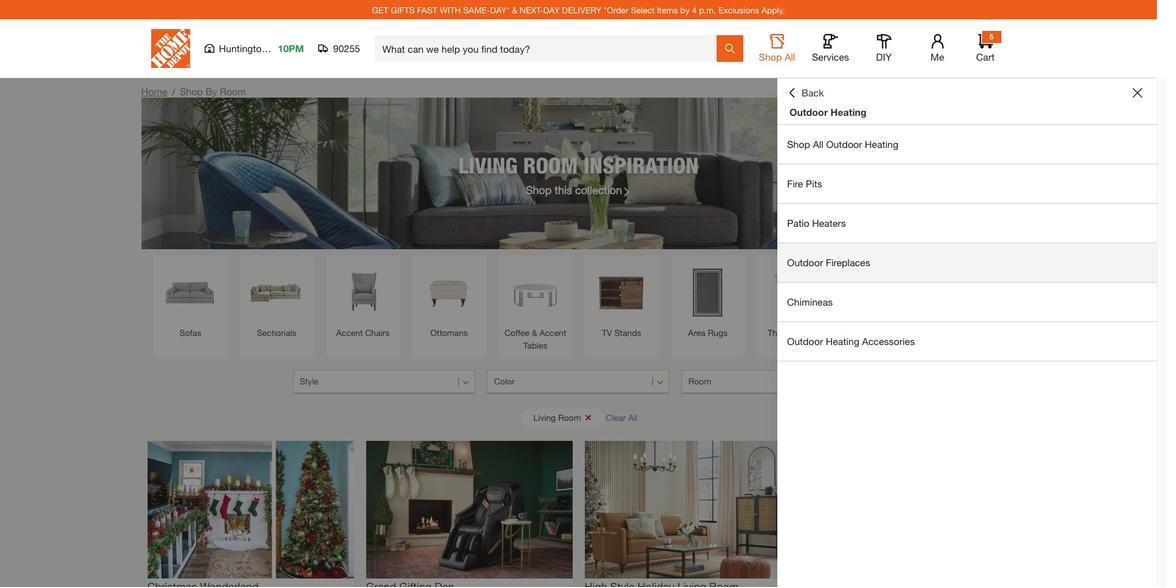Task type: vqa. For each thing, say whether or not it's contained in the screenshot.
third 'OF' from the right
no



Task type: locate. For each thing, give the bounding box(es) containing it.
2 vertical spatial all
[[628, 413, 638, 423]]

menu
[[777, 125, 1157, 362]]

2 horizontal spatial all
[[813, 138, 823, 150]]

/
[[172, 87, 175, 97]]

fire pits
[[787, 178, 822, 189]]

next-
[[520, 5, 543, 15]]

1 throw from the left
[[768, 328, 791, 338]]

living inside button
[[533, 413, 556, 423]]

90255 button
[[319, 43, 360, 55]]

room
[[220, 86, 246, 97], [523, 152, 578, 178], [688, 377, 711, 387], [558, 413, 581, 423]]

all inside 'button'
[[628, 413, 638, 423]]

2 horizontal spatial stretchy image image
[[585, 442, 791, 579]]

shop right /
[[180, 86, 203, 97]]

2 throw from the left
[[851, 328, 875, 338]]

0 horizontal spatial accent
[[336, 328, 363, 338]]

by
[[680, 5, 690, 15]]

coffee & accent tables link
[[504, 262, 566, 352]]

tv stands
[[602, 328, 641, 338]]

stands
[[614, 328, 641, 338]]

shop down apply.
[[759, 51, 782, 63]]

drawer close image
[[1133, 88, 1142, 98]]

collection
[[575, 183, 622, 196]]

heating for outdoor heating
[[831, 106, 867, 118]]

day
[[543, 5, 560, 15]]

get gifts fast with same-day* & next-day delivery *order select items by 4 p.m. exclusions apply.
[[372, 5, 785, 15]]

sectionals
[[257, 328, 296, 338]]

stretchy image image
[[147, 442, 354, 579], [366, 442, 572, 579], [585, 442, 791, 579]]

area
[[688, 328, 705, 338]]

shop inside menu
[[787, 138, 810, 150]]

back button
[[787, 87, 824, 99]]

p.m.
[[699, 5, 716, 15]]

chimineas
[[787, 296, 833, 308]]

all inside button
[[785, 51, 795, 63]]

fire pits link
[[777, 165, 1157, 203]]

tv stands image
[[591, 262, 653, 324]]

feedback link image
[[1150, 205, 1166, 271]]

2 accent from the left
[[540, 328, 566, 338]]

sectionals image
[[246, 262, 308, 324]]

0 horizontal spatial &
[[512, 5, 517, 15]]

1 horizontal spatial all
[[785, 51, 795, 63]]

1 horizontal spatial throw
[[851, 328, 875, 338]]

gifts
[[391, 5, 415, 15]]

throw left blankets
[[851, 328, 875, 338]]

5
[[989, 32, 994, 41]]

throw for throw blankets
[[851, 328, 875, 338]]

all for shop all
[[785, 51, 795, 63]]

day*
[[490, 5, 510, 15]]

accent chairs
[[336, 328, 390, 338]]

clear
[[606, 413, 626, 423]]

outdoor down outdoor heating
[[826, 138, 862, 150]]

0 vertical spatial living
[[458, 152, 518, 178]]

coffee & accent tables
[[504, 328, 566, 351]]

throw pillows image
[[763, 262, 825, 324]]

coffee
[[504, 328, 530, 338]]

outdoor down chimineas
[[787, 336, 823, 347]]

outdoor
[[790, 106, 828, 118], [826, 138, 862, 150], [787, 257, 823, 268], [787, 336, 823, 347]]

patio heaters link
[[777, 204, 1157, 243]]

pits
[[806, 178, 822, 189]]

all
[[785, 51, 795, 63], [813, 138, 823, 150], [628, 413, 638, 423]]

& inside the coffee & accent tables
[[532, 328, 537, 338]]

outdoor up chimineas
[[787, 257, 823, 268]]

accent up 'tables'
[[540, 328, 566, 338]]

get
[[372, 5, 388, 15]]

1 horizontal spatial stretchy image image
[[366, 442, 572, 579]]

delivery
[[562, 5, 602, 15]]

ottomans image
[[418, 262, 480, 324]]

accent left 'chairs'
[[336, 328, 363, 338]]

& right day* at the top of page
[[512, 5, 517, 15]]

1 vertical spatial all
[[813, 138, 823, 150]]

1 horizontal spatial living
[[533, 413, 556, 423]]

style
[[300, 377, 319, 387]]

throw pillows
[[768, 328, 820, 338]]

room button
[[682, 370, 864, 395]]

room right by
[[220, 86, 246, 97]]

1 vertical spatial living
[[533, 413, 556, 423]]

shop all button
[[758, 34, 797, 63]]

*order
[[604, 5, 628, 15]]

area rugs link
[[677, 262, 739, 340]]

throw blankets image
[[849, 262, 911, 324]]

accent inside accent chairs link
[[336, 328, 363, 338]]

home
[[141, 86, 167, 97]]

patio
[[787, 217, 809, 229]]

home / shop by room
[[141, 86, 246, 97]]

0 vertical spatial heating
[[831, 106, 867, 118]]

heating
[[831, 106, 867, 118], [865, 138, 899, 150], [826, 336, 859, 347]]

clear all button
[[606, 407, 638, 429]]

2 vertical spatial heating
[[826, 336, 859, 347]]

0 horizontal spatial throw
[[768, 328, 791, 338]]

0 vertical spatial all
[[785, 51, 795, 63]]

What can we help you find today? search field
[[382, 36, 716, 61]]

shop up the fire
[[787, 138, 810, 150]]

rugs
[[708, 328, 728, 338]]

heaters
[[812, 217, 846, 229]]

1 horizontal spatial accent
[[540, 328, 566, 338]]

0 vertical spatial &
[[512, 5, 517, 15]]

0 horizontal spatial living
[[458, 152, 518, 178]]

0 horizontal spatial all
[[628, 413, 638, 423]]

shop inside button
[[759, 51, 782, 63]]

services
[[812, 51, 849, 63]]

tv stands link
[[591, 262, 653, 340]]

me
[[931, 51, 944, 63]]

1 vertical spatial &
[[532, 328, 537, 338]]

living for living room inspiration
[[458, 152, 518, 178]]

all right clear
[[628, 413, 638, 423]]

0 horizontal spatial stretchy image image
[[147, 442, 354, 579]]

chairs
[[365, 328, 390, 338]]

shop for shop all
[[759, 51, 782, 63]]

shop all outdoor heating
[[787, 138, 899, 150]]

outdoor down back button
[[790, 106, 828, 118]]

room down color button
[[558, 413, 581, 423]]

accent chairs image
[[332, 262, 394, 324]]

accent
[[336, 328, 363, 338], [540, 328, 566, 338]]

1 accent from the left
[[336, 328, 363, 338]]

all down outdoor heating
[[813, 138, 823, 150]]

living room
[[533, 413, 581, 423]]

all up back button
[[785, 51, 795, 63]]

same-
[[463, 5, 490, 15]]

shop all
[[759, 51, 795, 63]]

apply.
[[762, 5, 785, 15]]

1 horizontal spatial &
[[532, 328, 537, 338]]

all for shop all outdoor heating
[[813, 138, 823, 150]]

exclusions
[[718, 5, 759, 15]]

park
[[270, 43, 290, 54]]

shop left this
[[526, 183, 552, 196]]

throw
[[768, 328, 791, 338], [851, 328, 875, 338]]

color
[[494, 377, 515, 387]]

living
[[458, 152, 518, 178], [533, 413, 556, 423]]

90255
[[333, 43, 360, 54]]

throw left pillows
[[768, 328, 791, 338]]

& up 'tables'
[[532, 328, 537, 338]]



Task type: describe. For each thing, give the bounding box(es) containing it.
chimineas link
[[777, 283, 1157, 322]]

curtains & drapes image
[[936, 262, 998, 324]]

select
[[631, 5, 655, 15]]

patio heaters
[[787, 217, 846, 229]]

shop this collection link
[[526, 182, 631, 198]]

ottomans
[[430, 328, 468, 338]]

by
[[206, 86, 217, 97]]

fire
[[787, 178, 803, 189]]

10pm
[[278, 43, 304, 54]]

1 stretchy image image from the left
[[147, 442, 354, 579]]

menu containing shop all outdoor heating
[[777, 125, 1157, 362]]

pillows
[[794, 328, 820, 338]]

throw for throw pillows
[[768, 328, 791, 338]]

me button
[[918, 34, 957, 63]]

1 vertical spatial heating
[[865, 138, 899, 150]]

shop this collection
[[526, 183, 622, 196]]

room up this
[[523, 152, 578, 178]]

outdoor heating accessories link
[[777, 322, 1157, 361]]

sofas link
[[159, 262, 221, 340]]

fireplaces
[[826, 257, 870, 268]]

throw blankets link
[[849, 262, 911, 340]]

outdoor for outdoor fireplaces
[[787, 257, 823, 268]]

huntington park
[[219, 43, 290, 54]]

home link
[[141, 86, 167, 97]]

cart
[[976, 51, 995, 63]]

3 stretchy image image from the left
[[585, 442, 791, 579]]

tv
[[602, 328, 612, 338]]

diy button
[[865, 34, 903, 63]]

area rugs image
[[677, 262, 739, 324]]

shop all outdoor heating link
[[777, 125, 1157, 164]]

style button
[[293, 370, 475, 395]]

outdoor heating accessories
[[787, 336, 915, 347]]

shop for shop all outdoor heating
[[787, 138, 810, 150]]

cart 5
[[976, 32, 995, 63]]

accessories
[[862, 336, 915, 347]]

sofas
[[180, 328, 201, 338]]

outdoor for outdoor heating accessories
[[787, 336, 823, 347]]

accent inside the coffee & accent tables
[[540, 328, 566, 338]]

outdoor heating
[[790, 106, 867, 118]]

outdoor fireplaces link
[[777, 244, 1157, 282]]

huntington
[[219, 43, 267, 54]]

tables
[[523, 341, 547, 351]]

living room inspiration
[[458, 152, 699, 178]]

outdoor fireplaces
[[787, 257, 870, 268]]

sofas image
[[159, 262, 221, 324]]

diy
[[876, 51, 892, 63]]

accent chairs link
[[332, 262, 394, 340]]

outdoor for outdoor heating
[[790, 106, 828, 118]]

items
[[657, 5, 678, 15]]

back
[[802, 87, 824, 98]]

living for living room
[[533, 413, 556, 423]]

heating for outdoor heating accessories
[[826, 336, 859, 347]]

ottomans link
[[418, 262, 480, 340]]

with
[[440, 5, 461, 15]]

area rugs
[[688, 328, 728, 338]]

throw pillows link
[[763, 262, 825, 340]]

room down the area
[[688, 377, 711, 387]]

coffee & accent tables image
[[504, 262, 566, 324]]

this
[[555, 183, 572, 196]]

throw blankets
[[851, 328, 910, 338]]

all for clear all
[[628, 413, 638, 423]]

2 stretchy image image from the left
[[366, 442, 572, 579]]

4
[[692, 5, 697, 15]]

the home depot logo image
[[151, 29, 190, 68]]

clear all
[[606, 413, 638, 423]]

blankets
[[877, 328, 910, 338]]

living room button
[[521, 409, 604, 427]]

fast
[[417, 5, 437, 15]]

shop for shop this collection
[[526, 183, 552, 196]]

color button
[[487, 370, 670, 395]]

sectionals link
[[246, 262, 308, 340]]

inspiration
[[584, 152, 699, 178]]

services button
[[811, 34, 850, 63]]



